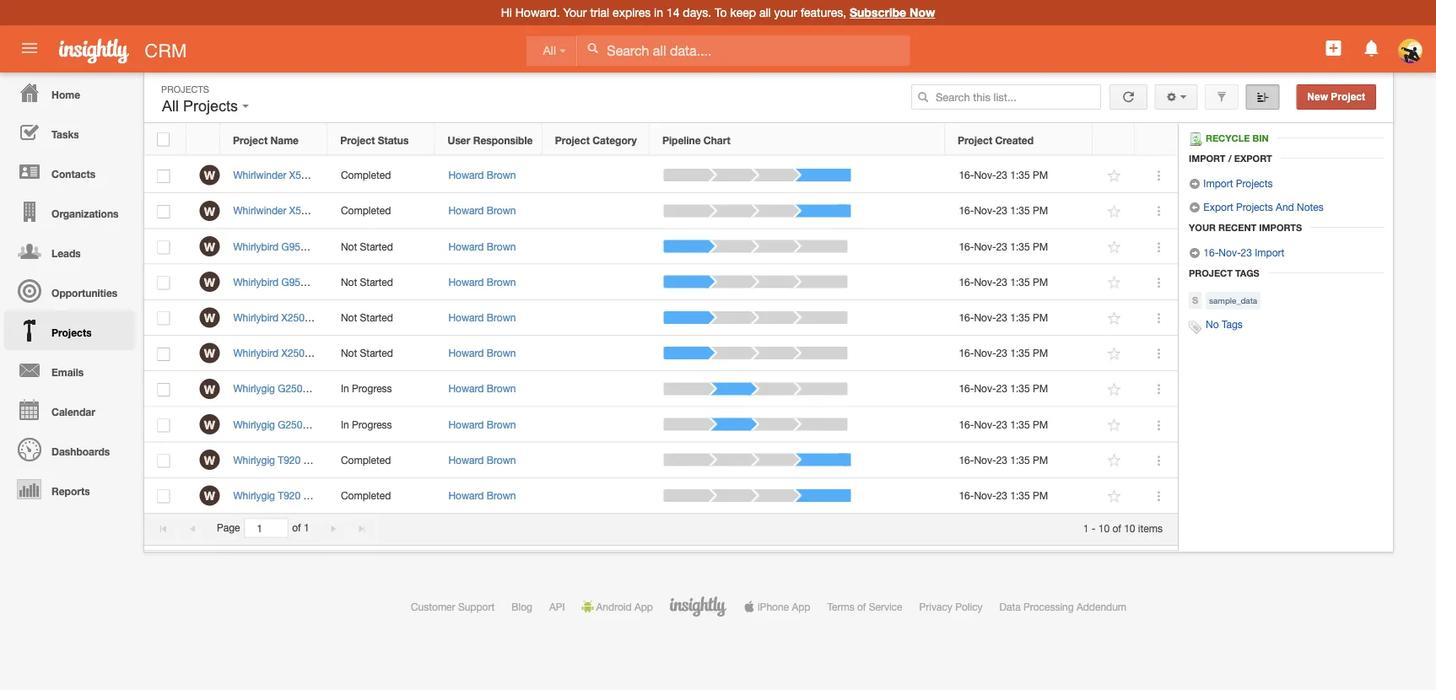 Task type: locate. For each thing, give the bounding box(es) containing it.
7 howard brown from the top
[[448, 383, 516, 395]]

import down /
[[1204, 177, 1233, 189]]

howard brown link up miyazaki
[[448, 454, 516, 466]]

allen
[[442, 169, 464, 181]]

1 horizontal spatial all
[[543, 44, 556, 57]]

4 not started cell from the top
[[328, 336, 435, 371]]

circle arrow right image up the circle arrow left image
[[1189, 178, 1201, 190]]

warbucks down "nakatomi"
[[310, 490, 355, 501]]

project up whirlwinder x520 - oceanic airlines - cynthia allen link
[[340, 134, 375, 146]]

g250
[[278, 383, 302, 395], [278, 418, 302, 430]]

16-nov-23 1:35 pm cell for allen
[[946, 158, 1094, 193]]

gomez
[[474, 312, 507, 323]]

0 vertical spatial t920
[[278, 454, 301, 466]]

app right android at the left
[[635, 601, 653, 613]]

6 brown from the top
[[487, 347, 516, 359]]

warbucks down cyberdyne
[[314, 347, 359, 359]]

0 vertical spatial g250
[[278, 383, 302, 395]]

2 t920 from the top
[[278, 490, 301, 501]]

of
[[292, 522, 301, 534], [1113, 522, 1121, 534], [857, 601, 866, 613]]

10 cell from the top
[[543, 478, 651, 514]]

3 follow image from the top
[[1107, 453, 1123, 469]]

g950 for globex
[[281, 240, 306, 252]]

howard down mills
[[448, 240, 484, 252]]

howard brown down smith
[[448, 383, 516, 395]]

app for android app
[[635, 601, 653, 613]]

howard brown down the wright
[[448, 490, 516, 501]]

1 left items
[[1083, 522, 1089, 534]]

cell
[[543, 158, 651, 193], [543, 193, 651, 229], [543, 229, 651, 265], [543, 265, 651, 300], [543, 300, 651, 336], [543, 336, 651, 371], [543, 371, 651, 407], [543, 407, 651, 443], [543, 443, 651, 478], [543, 478, 651, 514]]

whirlybird for whirlybird x250 - cyberdyne systems corp. - nicole gomez
[[233, 312, 279, 323]]

3 completed from the top
[[341, 454, 391, 466]]

completed cell for cynthia
[[328, 158, 435, 193]]

airlines down project status
[[362, 169, 395, 181]]

nov- for nicole
[[974, 312, 996, 323]]

2 1:35 from the top
[[1010, 205, 1030, 217]]

circle arrow right image inside the import projects link
[[1189, 178, 1201, 190]]

2 not from the top
[[341, 276, 357, 288]]

w link for whirlygig g250 - oceanic airlines - mark sakda
[[200, 414, 220, 435]]

not started up whirlybird x250 - cyberdyne systems corp. - nicole gomez
[[341, 276, 393, 288]]

import for import projects
[[1204, 177, 1233, 189]]

project right new
[[1331, 91, 1365, 103]]

howard up mills
[[448, 169, 484, 181]]

0 horizontal spatial export
[[1204, 201, 1233, 213]]

recycle
[[1206, 133, 1250, 144]]

1 vertical spatial airlines
[[352, 418, 385, 430]]

not started cell for industries
[[328, 336, 435, 371]]

5 w from the top
[[204, 311, 215, 325]]

cell for lane
[[543, 371, 651, 407]]

1 vertical spatial export
[[1204, 201, 1233, 213]]

howard up miyazaki
[[448, 454, 484, 466]]

w row
[[144, 158, 1178, 193], [144, 193, 1178, 229], [144, 229, 1178, 265], [144, 265, 1178, 300], [144, 300, 1178, 336], [144, 336, 1178, 371], [144, 371, 1178, 407], [144, 407, 1178, 443], [144, 443, 1178, 478], [144, 478, 1178, 514]]

howard down smith
[[448, 383, 484, 395]]

0 vertical spatial oceanic
[[322, 169, 359, 181]]

pm for lane
[[1033, 383, 1048, 395]]

- left carlos
[[409, 347, 413, 359]]

8 brown from the top
[[487, 418, 516, 430]]

x250 up the whirlygig g250 - jakubowski llc - barbara lane
[[281, 347, 305, 359]]

4 howard from the top
[[448, 276, 484, 288]]

t920 up "of 1"
[[278, 490, 301, 501]]

whirlygig g250 - jakubowski llc - barbara lane link
[[233, 383, 466, 395]]

all
[[759, 5, 771, 19]]

all inside "link"
[[543, 44, 556, 57]]

2 x520 from the top
[[289, 205, 312, 217]]

all down crm
[[162, 97, 179, 115]]

g250 for jakubowski
[[278, 383, 302, 395]]

1:35 for mills
[[1010, 205, 1030, 217]]

5 howard from the top
[[448, 312, 484, 323]]

whirlygig g250 - jakubowski llc - barbara lane
[[233, 383, 458, 395]]

0 vertical spatial follow image
[[1107, 275, 1123, 291]]

oceanic for in progress
[[312, 418, 349, 430]]

2 whirlwinder from the top
[[233, 205, 287, 217]]

1 progress from the top
[[352, 383, 392, 395]]

tags
[[1235, 268, 1260, 278]]

9 howard from the top
[[448, 454, 484, 466]]

nov- for allen
[[974, 169, 996, 181]]

in for jakubowski
[[341, 383, 349, 395]]

- left albert
[[351, 240, 355, 252]]

in progress up whirlygig t920 - nakatomi trading corp. - samantha wright
[[341, 418, 392, 430]]

x520 up whirlybird g950 - globex - albert lee on the left top of page
[[289, 205, 312, 217]]

dashboards link
[[4, 430, 135, 469]]

nov- for sakda
[[974, 418, 996, 430]]

follow image
[[1107, 168, 1123, 184], [1107, 204, 1123, 220], [1107, 239, 1123, 255], [1107, 310, 1123, 326], [1107, 382, 1123, 398], [1107, 417, 1123, 433], [1107, 488, 1123, 505]]

1 vertical spatial your
[[1189, 222, 1216, 233]]

howard brown link down the wright
[[448, 490, 516, 501]]

2 follow image from the top
[[1107, 204, 1123, 220]]

1 w row from the top
[[144, 158, 1178, 193]]

8 howard brown from the top
[[448, 418, 516, 430]]

progress down whirlybird x250 - warbucks industries - carlos smith link
[[352, 383, 392, 395]]

0 vertical spatial all
[[543, 44, 556, 57]]

3 w link from the top
[[200, 236, 220, 257]]

g950 left globex
[[281, 240, 306, 252]]

2 horizontal spatial of
[[1113, 522, 1121, 534]]

6 16-nov-23 1:35 pm cell from the top
[[946, 336, 1094, 371]]

2 howard brown from the top
[[448, 205, 516, 217]]

1 w from the top
[[204, 168, 215, 182]]

trading
[[356, 454, 390, 466]]

items
[[1138, 522, 1163, 534]]

1 vertical spatial all
[[162, 97, 179, 115]]

4 whirlybird from the top
[[233, 347, 279, 359]]

completed for roger
[[341, 205, 391, 217]]

10 brown from the top
[[487, 490, 516, 501]]

not started cell
[[328, 229, 435, 265], [328, 265, 435, 300], [328, 300, 435, 336], [328, 336, 435, 371]]

9 pm from the top
[[1033, 454, 1048, 466]]

3 1:35 from the top
[[1010, 240, 1030, 252]]

2 brown from the top
[[487, 205, 516, 217]]

project left name
[[233, 134, 268, 146]]

iphone app link
[[743, 601, 810, 613]]

2 g950 from the top
[[281, 276, 306, 288]]

4 16-nov-23 1:35 pm from the top
[[959, 276, 1048, 288]]

16- for mills
[[959, 205, 974, 217]]

brown for martin
[[487, 276, 516, 288]]

all down howard.
[[543, 44, 556, 57]]

0 vertical spatial progress
[[352, 383, 392, 395]]

g950 left sirius
[[281, 276, 306, 288]]

jakubowski
[[312, 383, 366, 395]]

corp. right trading
[[393, 454, 418, 466]]

0 vertical spatial airlines
[[362, 169, 395, 181]]

1 vertical spatial follow image
[[1107, 346, 1123, 362]]

whirlwinder down project name
[[233, 169, 287, 181]]

0 vertical spatial in
[[341, 383, 349, 395]]

terms of service link
[[827, 601, 903, 613]]

2 1 from the left
[[1083, 522, 1089, 534]]

completed up albert
[[341, 205, 391, 217]]

circle arrow right image up project tags
[[1189, 247, 1201, 259]]

4 w link from the top
[[200, 272, 220, 292]]

howard up smith
[[448, 312, 484, 323]]

1 vertical spatial industries
[[362, 347, 406, 359]]

0 vertical spatial import
[[1189, 153, 1226, 164]]

row
[[144, 124, 1177, 156]]

w for whirlygig t920 - nakatomi trading corp. - samantha wright
[[204, 453, 215, 467]]

1 horizontal spatial of
[[857, 601, 866, 613]]

Search all data.... text field
[[577, 35, 910, 66]]

terms of service
[[827, 601, 903, 613]]

5 16-nov-23 1:35 pm from the top
[[959, 312, 1048, 323]]

- left nicole
[[436, 312, 440, 323]]

None checkbox
[[157, 170, 170, 183], [157, 205, 170, 219], [157, 312, 170, 325], [157, 454, 170, 468], [157, 490, 170, 504], [157, 170, 170, 183], [157, 205, 170, 219], [157, 312, 170, 325], [157, 454, 170, 468], [157, 490, 170, 504]]

3 not started cell from the top
[[328, 300, 435, 336]]

4 pm from the top
[[1033, 276, 1048, 288]]

1 vertical spatial import
[[1204, 177, 1233, 189]]

1 horizontal spatial export
[[1234, 153, 1272, 164]]

projects for export projects and notes
[[1236, 201, 1273, 213]]

organizations
[[52, 208, 119, 219]]

howard brown up smith
[[448, 312, 516, 323]]

7 w link from the top
[[200, 379, 220, 399]]

not left albert
[[341, 240, 357, 252]]

user responsible
[[448, 134, 533, 146]]

g950 for sirius
[[281, 276, 306, 288]]

16-nov-23 1:35 pm cell for martin
[[946, 265, 1094, 300]]

howard right wayne
[[448, 490, 484, 501]]

6 1:35 from the top
[[1010, 347, 1030, 359]]

sample_data link
[[1206, 292, 1261, 310]]

not started cell up tina
[[328, 229, 435, 265]]

10 howard brown from the top
[[448, 490, 516, 501]]

4 howard brown link from the top
[[448, 276, 516, 288]]

- left wayne
[[405, 490, 409, 501]]

of right terms
[[857, 601, 866, 613]]

1 vertical spatial warbucks
[[314, 347, 359, 359]]

privacy policy link
[[919, 601, 983, 613]]

in progress cell up whirlygig t920 - nakatomi trading corp. - samantha wright link
[[328, 407, 435, 443]]

recycle bin
[[1206, 133, 1269, 144]]

5 brown from the top
[[487, 312, 516, 323]]

systems
[[366, 312, 405, 323]]

howard brown link down gomez
[[448, 347, 516, 359]]

6 cell from the top
[[543, 336, 651, 371]]

navigation
[[0, 73, 135, 509]]

6 howard brown link from the top
[[448, 347, 516, 359]]

reports
[[52, 485, 90, 497]]

3 completed cell from the top
[[328, 443, 435, 478]]

10 howard brown link from the top
[[448, 490, 516, 501]]

16-nov-23 1:35 pm for martin
[[959, 276, 1048, 288]]

1:35
[[1010, 169, 1030, 181], [1010, 205, 1030, 217], [1010, 240, 1030, 252], [1010, 276, 1030, 288], [1010, 312, 1030, 323], [1010, 347, 1030, 359], [1010, 383, 1030, 395], [1010, 418, 1030, 430], [1010, 454, 1030, 466], [1010, 490, 1030, 501]]

1 w link from the top
[[200, 165, 220, 185]]

cell for mills
[[543, 193, 651, 229]]

2 circle arrow right image from the top
[[1189, 247, 1201, 259]]

nov-
[[974, 169, 996, 181], [974, 205, 996, 217], [974, 240, 996, 252], [1219, 246, 1241, 258], [974, 276, 996, 288], [974, 312, 996, 323], [974, 347, 996, 359], [974, 383, 996, 395], [974, 418, 996, 430], [974, 454, 996, 466], [974, 490, 996, 501]]

progress left mark
[[352, 418, 392, 430]]

whirlygig for whirlygig g250 - oceanic airlines - mark sakda
[[233, 418, 275, 430]]

0 vertical spatial circle arrow right image
[[1189, 178, 1201, 190]]

4 brown from the top
[[487, 276, 516, 288]]

16-nov-23 1:35 pm cell
[[946, 158, 1094, 193], [946, 193, 1094, 229], [946, 229, 1094, 265], [946, 265, 1094, 300], [946, 300, 1094, 336], [946, 336, 1094, 371], [946, 371, 1094, 407], [946, 407, 1094, 443], [946, 443, 1094, 478], [946, 478, 1094, 514]]

row group
[[144, 158, 1178, 514]]

circle arrow right image for import projects
[[1189, 178, 1201, 190]]

s
[[1192, 295, 1198, 306]]

cell for miyazaki
[[543, 478, 651, 514]]

2 16-nov-23 1:35 pm cell from the top
[[946, 193, 1094, 229]]

x250
[[281, 312, 305, 323], [281, 347, 305, 359]]

0 horizontal spatial your
[[563, 5, 587, 19]]

search image
[[917, 91, 929, 103]]

samantha
[[427, 454, 473, 466]]

4 not started from the top
[[341, 347, 393, 359]]

not up whirlygig g250 - jakubowski llc - barbara lane link
[[341, 347, 357, 359]]

1 horizontal spatial 1
[[1083, 522, 1089, 534]]

your down the circle arrow left image
[[1189, 222, 1216, 233]]

- up whirlybird g950 - globex - albert lee on the left top of page
[[315, 205, 319, 217]]

project created
[[958, 134, 1034, 146]]

completed cell up albert
[[328, 193, 435, 229]]

completed cell down project status
[[328, 158, 435, 193]]

iphone app
[[758, 601, 810, 613]]

cell for smith
[[543, 336, 651, 371]]

0 vertical spatial x250
[[281, 312, 305, 323]]

3 whirlybird from the top
[[233, 312, 279, 323]]

cell for allen
[[543, 158, 651, 193]]

not started down whirlwinder x520 - warbucks industries - roger mills link in the top of the page
[[341, 240, 393, 252]]

howard brown link for nicole
[[448, 312, 516, 323]]

1 horizontal spatial 10
[[1124, 522, 1135, 534]]

0 horizontal spatial 1
[[304, 522, 309, 534]]

7 w row from the top
[[144, 371, 1178, 407]]

1 cell from the top
[[543, 158, 651, 193]]

completed down project status
[[341, 169, 391, 181]]

follow image
[[1107, 275, 1123, 291], [1107, 346, 1123, 362], [1107, 453, 1123, 469]]

circle arrow right image inside 16-nov-23 import link
[[1189, 247, 1201, 259]]

completed cell down whirlygig t920 - nakatomi trading corp. - samantha wright link
[[328, 478, 435, 514]]

2 vertical spatial warbucks
[[310, 490, 355, 501]]

t920 for nakatomi
[[278, 454, 301, 466]]

4 whirlygig from the top
[[233, 490, 275, 501]]

contacts link
[[4, 152, 135, 192]]

your left trial
[[563, 5, 587, 19]]

features,
[[801, 5, 846, 19]]

1:35 for miyazaki
[[1010, 490, 1030, 501]]

1 field
[[245, 519, 287, 537]]

16-nov-23 1:35 pm for miyazaki
[[959, 490, 1048, 501]]

in progress
[[341, 383, 392, 395], [341, 418, 392, 430]]

0 horizontal spatial all
[[162, 97, 179, 115]]

completed cell
[[328, 158, 435, 193], [328, 193, 435, 229], [328, 443, 435, 478], [328, 478, 435, 514]]

whirlybird x250 - cyberdyne systems corp. - nicole gomez link
[[233, 312, 515, 323]]

1 1:35 from the top
[[1010, 169, 1030, 181]]

0 vertical spatial industries
[[370, 205, 414, 217]]

not started cell for systems
[[328, 300, 435, 336]]

None checkbox
[[157, 133, 170, 146], [157, 241, 170, 254], [157, 276, 170, 290], [157, 348, 170, 361], [157, 383, 170, 397], [157, 419, 170, 432], [157, 133, 170, 146], [157, 241, 170, 254], [157, 276, 170, 290], [157, 348, 170, 361], [157, 383, 170, 397], [157, 419, 170, 432]]

1 x250 from the top
[[281, 312, 305, 323]]

0 vertical spatial in progress
[[341, 383, 392, 395]]

show list view filters image
[[1216, 91, 1228, 103]]

howard for miyazaki
[[448, 490, 484, 501]]

all inside button
[[162, 97, 179, 115]]

not started cell for corp.
[[328, 265, 435, 300]]

2 vertical spatial follow image
[[1107, 453, 1123, 469]]

10 howard from the top
[[448, 490, 484, 501]]

3 brown from the top
[[487, 240, 516, 252]]

project
[[1331, 91, 1365, 103], [233, 134, 268, 146], [340, 134, 375, 146], [555, 134, 590, 146], [958, 134, 993, 146], [1189, 268, 1233, 278]]

1 vertical spatial x250
[[281, 347, 305, 359]]

- left sirius
[[309, 276, 313, 288]]

1 completed from the top
[[341, 169, 391, 181]]

whirlwinder x520 - oceanic airlines - cynthia allen
[[233, 169, 464, 181]]

16-
[[959, 169, 974, 181], [959, 205, 974, 217], [959, 240, 974, 252], [1204, 246, 1219, 258], [959, 276, 974, 288], [959, 312, 974, 323], [959, 347, 974, 359], [959, 383, 974, 395], [959, 418, 974, 430], [959, 454, 974, 466], [959, 490, 974, 501]]

howard up nicole
[[448, 276, 484, 288]]

16-nov-23 import
[[1201, 246, 1285, 258]]

cynthia
[[405, 169, 439, 181]]

row containing project name
[[144, 124, 1177, 156]]

not
[[341, 240, 357, 252], [341, 276, 357, 288], [341, 312, 357, 323], [341, 347, 357, 359]]

pm for mills
[[1033, 205, 1048, 217]]

1 vertical spatial x520
[[289, 205, 312, 217]]

1 vertical spatial oceanic
[[312, 418, 349, 430]]

1 vertical spatial t920
[[278, 490, 301, 501]]

project left created
[[958, 134, 993, 146]]

started up tina
[[360, 240, 393, 252]]

2 completed cell from the top
[[328, 193, 435, 229]]

in progress cell
[[328, 371, 435, 407], [328, 407, 435, 443]]

status
[[378, 134, 409, 146]]

howard
[[448, 169, 484, 181], [448, 205, 484, 217], [448, 240, 484, 252], [448, 276, 484, 288], [448, 312, 484, 323], [448, 347, 484, 359], [448, 383, 484, 395], [448, 418, 484, 430], [448, 454, 484, 466], [448, 490, 484, 501]]

1 app from the left
[[635, 601, 653, 613]]

not for sirius
[[341, 276, 357, 288]]

1 in from the top
[[341, 383, 349, 395]]

0 vertical spatial x520
[[289, 169, 312, 181]]

- left roger
[[417, 205, 421, 217]]

not started up whirlybird x250 - warbucks industries - carlos smith link
[[341, 312, 393, 323]]

4 cell from the top
[[543, 265, 651, 300]]

in
[[341, 383, 349, 395], [341, 418, 349, 430]]

trial
[[590, 5, 609, 19]]

0 horizontal spatial 10
[[1099, 522, 1110, 534]]

1 - 10 of 10 items
[[1083, 522, 1163, 534]]

6 w link from the top
[[200, 343, 220, 363]]

howard brown link down smith
[[448, 383, 516, 395]]

recycle bin link
[[1189, 132, 1277, 146]]

whirlygig t920 - warbucks industries - wayne miyazaki link
[[233, 490, 493, 501]]

16-nov-23 1:35 pm for samantha
[[959, 454, 1048, 466]]

1 not started cell from the top
[[328, 229, 435, 265]]

industries down systems
[[362, 347, 406, 359]]

whirlybird x250 - cyberdyne systems corp. - nicole gomez
[[233, 312, 507, 323]]

2 vertical spatial industries
[[358, 490, 402, 501]]

3 16-nov-23 1:35 pm cell from the top
[[946, 229, 1094, 265]]

16- for lane
[[959, 383, 974, 395]]

1 vertical spatial g950
[[281, 276, 306, 288]]

whirlybird g950 - globex - albert lee
[[233, 240, 404, 252]]

industries for carlos
[[362, 347, 406, 359]]

x250 left cyberdyne
[[281, 312, 305, 323]]

started up "whirlybird x250 - cyberdyne systems corp. - nicole gomez" link
[[360, 276, 393, 288]]

1 howard brown from the top
[[448, 169, 516, 181]]

w for whirlybird x250 - warbucks industries - carlos smith
[[204, 346, 215, 360]]

cyberdyne
[[314, 312, 363, 323]]

export inside export projects and notes link
[[1204, 201, 1233, 213]]

brown
[[487, 169, 516, 181], [487, 205, 516, 217], [487, 240, 516, 252], [487, 276, 516, 288], [487, 312, 516, 323], [487, 347, 516, 359], [487, 383, 516, 395], [487, 418, 516, 430], [487, 454, 516, 466], [487, 490, 516, 501]]

5 follow image from the top
[[1107, 382, 1123, 398]]

project left category
[[555, 134, 590, 146]]

brown for sakda
[[487, 418, 516, 430]]

chart
[[704, 134, 731, 146]]

data
[[1000, 601, 1021, 613]]

1 vertical spatial g250
[[278, 418, 302, 430]]

follow image for allen
[[1107, 168, 1123, 184]]

emails
[[52, 366, 84, 378]]

9 16-nov-23 1:35 pm from the top
[[959, 454, 1048, 466]]

opportunities
[[52, 287, 118, 299]]

1:35 for samantha
[[1010, 454, 1030, 466]]

4 1:35 from the top
[[1010, 276, 1030, 288]]

all for all projects
[[162, 97, 179, 115]]

policy
[[955, 601, 983, 613]]

howard brown link up smith
[[448, 312, 516, 323]]

follow image for miyazaki
[[1107, 488, 1123, 505]]

2 cell from the top
[[543, 193, 651, 229]]

follow image for whirlybird x250 - warbucks industries - carlos smith
[[1107, 346, 1123, 362]]

1 horizontal spatial app
[[792, 601, 810, 613]]

airlines for in progress
[[352, 418, 385, 430]]

oceanic
[[322, 169, 359, 181], [312, 418, 349, 430]]

0 vertical spatial corp.
[[344, 276, 369, 288]]

user
[[448, 134, 470, 146]]

t920
[[278, 454, 301, 466], [278, 490, 301, 501]]

16-nov-23 import link
[[1189, 246, 1285, 259]]

of right 1 field
[[292, 522, 301, 534]]

1 g950 from the top
[[281, 240, 306, 252]]

2 x250 from the top
[[281, 347, 305, 359]]

1:35 for lane
[[1010, 383, 1030, 395]]

16-nov-23 1:35 pm for lane
[[959, 383, 1048, 395]]

4 started from the top
[[360, 347, 393, 359]]

whirlybird
[[233, 240, 279, 252], [233, 276, 279, 288], [233, 312, 279, 323], [233, 347, 279, 359]]

5 1:35 from the top
[[1010, 312, 1030, 323]]

not started
[[341, 240, 393, 252], [341, 276, 393, 288], [341, 312, 393, 323], [341, 347, 393, 359]]

1 vertical spatial circle arrow right image
[[1189, 247, 1201, 259]]

x520 down name
[[289, 169, 312, 181]]

8 16-nov-23 1:35 pm from the top
[[959, 418, 1048, 430]]

1 vertical spatial whirlwinder
[[233, 205, 287, 217]]

4 completed cell from the top
[[328, 478, 435, 514]]

page
[[217, 522, 240, 534]]

1 right 1 field
[[304, 522, 309, 534]]

howard brown for sakda
[[448, 418, 516, 430]]

pm
[[1033, 169, 1048, 181], [1033, 205, 1048, 217], [1033, 240, 1048, 252], [1033, 276, 1048, 288], [1033, 312, 1048, 323], [1033, 347, 1048, 359], [1033, 383, 1048, 395], [1033, 418, 1048, 430], [1033, 454, 1048, 466], [1033, 490, 1048, 501]]

completed cell for -
[[328, 443, 435, 478]]

navigation containing home
[[0, 73, 135, 509]]

0 vertical spatial warbucks
[[322, 205, 367, 217]]

oceanic for completed
[[322, 169, 359, 181]]

project for project created
[[958, 134, 993, 146]]

industries down whirlygig t920 - nakatomi trading corp. - samantha wright link
[[358, 490, 402, 501]]

1 started from the top
[[360, 240, 393, 252]]

1 follow image from the top
[[1107, 275, 1123, 291]]

howard brown for smith
[[448, 347, 516, 359]]

howard brown down mills
[[448, 240, 516, 252]]

started down tina
[[360, 312, 393, 323]]

2 vertical spatial corp.
[[393, 454, 418, 466]]

nov- for miyazaki
[[974, 490, 996, 501]]

smith
[[448, 347, 474, 359]]

10 w link from the top
[[200, 486, 220, 506]]

projects up all projects
[[161, 84, 209, 95]]

new project
[[1307, 91, 1365, 103]]

projects up project name
[[183, 97, 238, 115]]

of 1
[[292, 522, 309, 534]]

1 vertical spatial progress
[[352, 418, 392, 430]]

iphone
[[758, 601, 789, 613]]

in progress cell for llc
[[328, 371, 435, 407]]

app
[[635, 601, 653, 613], [792, 601, 810, 613]]

row group containing w
[[144, 158, 1178, 514]]

completed up whirlygig t920 - warbucks industries - wayne miyazaki link
[[341, 454, 391, 466]]

import / export
[[1189, 153, 1272, 164]]

projects up export projects and notes link
[[1236, 177, 1273, 189]]

oceanic up whirlwinder x520 - warbucks industries - roger mills
[[322, 169, 359, 181]]

of left items
[[1113, 522, 1121, 534]]

brown for samantha
[[487, 454, 516, 466]]

nov- for martin
[[974, 276, 996, 288]]

howard brown link down allen
[[448, 205, 516, 217]]

0 vertical spatial g950
[[281, 240, 306, 252]]

23 for martin
[[996, 276, 1008, 288]]

howard brown down allen
[[448, 205, 516, 217]]

new project link
[[1296, 84, 1376, 110]]

g950
[[281, 240, 306, 252], [281, 276, 306, 288]]

corp. right systems
[[408, 312, 433, 323]]

1 pm from the top
[[1033, 169, 1048, 181]]

projects inside button
[[183, 97, 238, 115]]

circle arrow right image
[[1189, 178, 1201, 190], [1189, 247, 1201, 259]]

0 horizontal spatial app
[[635, 601, 653, 613]]

howard for lane
[[448, 383, 484, 395]]

- left cynthia
[[398, 169, 402, 181]]

globex
[[316, 240, 348, 252]]

no tags link
[[1206, 319, 1243, 330]]

3 pm from the top
[[1033, 240, 1048, 252]]

whirlwinder
[[233, 169, 287, 181], [233, 205, 287, 217]]

projects up emails link
[[52, 327, 92, 338]]

howard down allen
[[448, 205, 484, 217]]

completed down whirlygig t920 - nakatomi trading corp. - samantha wright
[[341, 490, 391, 501]]

industries for roger
[[370, 205, 414, 217]]

2 app from the left
[[792, 601, 810, 613]]

started up "llc"
[[360, 347, 393, 359]]

addendum
[[1077, 601, 1127, 613]]

howard brown link up gomez
[[448, 276, 516, 288]]

0 vertical spatial whirlwinder
[[233, 169, 287, 181]]

1 vertical spatial in
[[341, 418, 349, 430]]

1 vertical spatial corp.
[[408, 312, 433, 323]]

4 completed from the top
[[341, 490, 391, 501]]

howard brown link up the wright
[[448, 418, 516, 430]]

privacy
[[919, 601, 953, 613]]

brown for miyazaki
[[487, 490, 516, 501]]

5 w link from the top
[[200, 307, 220, 328]]

1 whirlybird from the top
[[233, 240, 279, 252]]

circle arrow right image for 16-nov-23 import
[[1189, 247, 1201, 259]]

not up whirlybird x250 - warbucks industries - carlos smith
[[341, 312, 357, 323]]

1 vertical spatial in progress
[[341, 418, 392, 430]]

8 pm from the top
[[1033, 418, 1048, 430]]

10 16-nov-23 1:35 pm from the top
[[959, 490, 1048, 501]]

9 w link from the top
[[200, 450, 220, 470]]

not right sirius
[[341, 276, 357, 288]]

whirlygig g250 - oceanic airlines - mark sakda
[[233, 418, 449, 430]]

9 howard brown from the top
[[448, 454, 516, 466]]

1 x520 from the top
[[289, 169, 312, 181]]

keep
[[730, 5, 756, 19]]

all
[[543, 44, 556, 57], [162, 97, 179, 115]]

1 follow image from the top
[[1107, 168, 1123, 184]]

in down the whirlygig g250 - jakubowski llc - barbara lane
[[341, 418, 349, 430]]

warbucks down whirlwinder x520 - oceanic airlines - cynthia allen
[[322, 205, 367, 217]]

nov- for smith
[[974, 347, 996, 359]]

16-nov-23 1:35 pm for sakda
[[959, 418, 1048, 430]]



Task type: describe. For each thing, give the bounding box(es) containing it.
14
[[667, 5, 680, 19]]

16- for miyazaki
[[959, 490, 974, 501]]

no tags
[[1206, 319, 1243, 330]]

subscribe now link
[[850, 5, 935, 19]]

3 16-nov-23 1:35 pm from the top
[[959, 240, 1048, 252]]

cog image
[[1166, 91, 1177, 103]]

16-nov-23 1:35 pm cell for samantha
[[946, 443, 1094, 478]]

w link for whirlygig g250 - jakubowski llc - barbara lane
[[200, 379, 220, 399]]

all projects
[[162, 97, 242, 115]]

pm for martin
[[1033, 276, 1048, 288]]

started for -
[[360, 240, 393, 252]]

and
[[1276, 201, 1294, 213]]

wayne
[[412, 490, 443, 501]]

hi howard. your trial expires in 14 days. to keep all your features, subscribe now
[[501, 5, 935, 19]]

roger
[[424, 205, 451, 217]]

in
[[654, 5, 663, 19]]

w link for whirlybird g950 - sirius corp. - tina martin
[[200, 272, 220, 292]]

not started for systems
[[341, 312, 393, 323]]

project for project category
[[555, 134, 590, 146]]

howard brown for martin
[[448, 276, 516, 288]]

nakatomi
[[310, 454, 354, 466]]

- up "of 1"
[[303, 490, 307, 501]]

23 for lane
[[996, 383, 1008, 395]]

howard brown link for martin
[[448, 276, 516, 288]]

16-nov-23 1:35 pm for mills
[[959, 205, 1048, 217]]

customer support link
[[411, 601, 495, 613]]

16- for nicole
[[959, 312, 974, 323]]

export projects and notes link
[[1189, 201, 1324, 214]]

project category
[[555, 134, 637, 146]]

whirlybird for whirlybird g950 - globex - albert lee
[[233, 240, 279, 252]]

whirlybird x250 - warbucks industries - carlos smith
[[233, 347, 474, 359]]

cell for samantha
[[543, 443, 651, 478]]

warbucks for x520
[[322, 205, 367, 217]]

brown for lane
[[487, 383, 516, 395]]

w link for whirlwinder x520 - oceanic airlines - cynthia allen
[[200, 165, 220, 185]]

follow image for sakda
[[1107, 417, 1123, 433]]

your
[[774, 5, 797, 19]]

whirlwinder x520 - warbucks industries - roger mills link
[[233, 205, 483, 217]]

whirlwinder x520 - oceanic airlines - cynthia allen link
[[233, 169, 472, 181]]

customer support
[[411, 601, 495, 613]]

follow image for whirlybird g950 - sirius corp. - tina martin
[[1107, 275, 1123, 291]]

customer
[[411, 601, 455, 613]]

show sidebar image
[[1257, 91, 1269, 103]]

pm for smith
[[1033, 347, 1048, 359]]

not for globex
[[341, 240, 357, 252]]

created
[[995, 134, 1034, 146]]

terms
[[827, 601, 855, 613]]

pm for samantha
[[1033, 454, 1048, 466]]

whirlybird g950 - globex - albert lee link
[[233, 240, 412, 252]]

project for project status
[[340, 134, 375, 146]]

6 w row from the top
[[144, 336, 1178, 371]]

- down the whirlygig g250 - jakubowski llc - barbara lane
[[305, 418, 309, 430]]

9 w row from the top
[[144, 443, 1178, 478]]

tasks link
[[4, 112, 135, 152]]

home link
[[4, 73, 135, 112]]

tina
[[378, 276, 398, 288]]

pm for nicole
[[1033, 312, 1048, 323]]

albert
[[358, 240, 384, 252]]

w for whirlygig g250 - oceanic airlines - mark sakda
[[204, 418, 215, 432]]

3 follow image from the top
[[1107, 239, 1123, 255]]

wright
[[476, 454, 506, 466]]

3 howard brown link from the top
[[448, 240, 516, 252]]

started for industries
[[360, 347, 393, 359]]

1:35 for smith
[[1010, 347, 1030, 359]]

5 w row from the top
[[144, 300, 1178, 336]]

calendar link
[[4, 390, 135, 430]]

sirius
[[316, 276, 341, 288]]

x520 for oceanic
[[289, 169, 312, 181]]

w link for whirlybird x250 - warbucks industries - carlos smith
[[200, 343, 220, 363]]

white image
[[587, 42, 599, 54]]

sakda
[[420, 418, 449, 430]]

not for warbucks
[[341, 347, 357, 359]]

leads
[[52, 247, 81, 259]]

23 for mills
[[996, 205, 1008, 217]]

whirlybird x250 - warbucks industries - carlos smith link
[[233, 347, 483, 359]]

project tags
[[1189, 268, 1260, 278]]

projects inside navigation
[[52, 327, 92, 338]]

circle arrow left image
[[1189, 202, 1201, 214]]

follow image for lane
[[1107, 382, 1123, 398]]

- left globex
[[309, 240, 313, 252]]

23 for smith
[[996, 347, 1008, 359]]

llc
[[369, 383, 387, 395]]

project for project tags
[[1189, 268, 1233, 278]]

mark
[[395, 418, 417, 430]]

2 w row from the top
[[144, 193, 1178, 229]]

howard brown link for allen
[[448, 169, 516, 181]]

days.
[[683, 5, 711, 19]]

23 for allen
[[996, 169, 1008, 181]]

pipeline chart
[[662, 134, 731, 146]]

in progress cell for airlines
[[328, 407, 435, 443]]

opportunities link
[[4, 271, 135, 311]]

Search this list... text field
[[911, 84, 1101, 110]]

16-nov-23 1:35 pm cell for mills
[[946, 193, 1094, 229]]

in for oceanic
[[341, 418, 349, 430]]

1 10 from the left
[[1099, 522, 1110, 534]]

w for whirlygig g250 - jakubowski llc - barbara lane
[[204, 382, 215, 396]]

completed for -
[[341, 454, 391, 466]]

whirlybird g950 - sirius corp. - tina martin
[[233, 276, 429, 288]]

w link for whirlygig t920 - nakatomi trading corp. - samantha wright
[[200, 450, 220, 470]]

- up whirlwinder x520 - warbucks industries - roger mills
[[315, 169, 319, 181]]

import projects link
[[1189, 177, 1273, 190]]

1 1 from the left
[[304, 522, 309, 534]]

x520 for warbucks
[[289, 205, 312, 217]]

10 w row from the top
[[144, 478, 1178, 514]]

blog
[[512, 601, 532, 613]]

- left items
[[1092, 522, 1096, 534]]

0 vertical spatial your
[[563, 5, 587, 19]]

pm for sakda
[[1033, 418, 1048, 430]]

recent
[[1219, 222, 1257, 233]]

new
[[1307, 91, 1328, 103]]

carlos
[[416, 347, 445, 359]]

projects for all projects
[[183, 97, 238, 115]]

your recent imports
[[1189, 222, 1302, 233]]

- up the whirlygig g250 - jakubowski llc - barbara lane
[[307, 347, 311, 359]]

corp. for trading
[[393, 454, 418, 466]]

0 horizontal spatial of
[[292, 522, 301, 534]]

23 for sakda
[[996, 418, 1008, 430]]

- left cyberdyne
[[307, 312, 311, 323]]

whirlygig g250 - oceanic airlines - mark sakda link
[[233, 418, 457, 430]]

8 w row from the top
[[144, 407, 1178, 443]]

pm for allen
[[1033, 169, 1048, 181]]

16- for sakda
[[959, 418, 974, 430]]

- left "nakatomi"
[[303, 454, 307, 466]]

lee
[[387, 240, 404, 252]]

howard for martin
[[448, 276, 484, 288]]

completed cell for wayne
[[328, 478, 435, 514]]

- left jakubowski
[[305, 383, 309, 395]]

23 inside 16-nov-23 import link
[[1241, 246, 1252, 258]]

whirlygig t920 - warbucks industries - wayne miyazaki
[[233, 490, 485, 501]]

data processing addendum link
[[1000, 601, 1127, 613]]

bin
[[1253, 133, 1269, 144]]

responsible
[[473, 134, 533, 146]]

export projects and notes
[[1201, 201, 1324, 213]]

cell for martin
[[543, 265, 651, 300]]

reports link
[[4, 469, 135, 509]]

lane
[[435, 383, 458, 395]]

android
[[596, 601, 632, 613]]

cell for sakda
[[543, 407, 651, 443]]

completed for wayne
[[341, 490, 391, 501]]

app for iphone app
[[792, 601, 810, 613]]

16-nov-23 1:35 pm for smith
[[959, 347, 1048, 359]]

3 howard brown from the top
[[448, 240, 516, 252]]

w for whirlwinder x520 - oceanic airlines - cynthia allen
[[204, 168, 215, 182]]

nov- for lane
[[974, 383, 996, 395]]

sample_data
[[1209, 296, 1258, 305]]

w for whirlwinder x520 - warbucks industries - roger mills
[[204, 204, 215, 218]]

/
[[1228, 153, 1232, 164]]

airlines for completed
[[362, 169, 395, 181]]

g250 for oceanic
[[278, 418, 302, 430]]

miyazaki
[[445, 490, 485, 501]]

howard brown for samantha
[[448, 454, 516, 466]]

service
[[869, 601, 903, 613]]

category
[[593, 134, 637, 146]]

w for whirlybird g950 - globex - albert lee
[[204, 240, 215, 254]]

3 cell from the top
[[543, 229, 651, 265]]

crm
[[145, 40, 187, 61]]

imports
[[1259, 222, 1302, 233]]

howard for sakda
[[448, 418, 484, 430]]

w link for whirlybird g950 - globex - albert lee
[[200, 236, 220, 257]]

- right "llc"
[[390, 383, 394, 395]]

4 w row from the top
[[144, 265, 1178, 300]]

3 howard from the top
[[448, 240, 484, 252]]

whirlygig for whirlygig t920 - nakatomi trading corp. - samantha wright
[[233, 454, 275, 466]]

2 10 from the left
[[1124, 522, 1135, 534]]

refresh list image
[[1121, 91, 1137, 103]]

3 w row from the top
[[144, 229, 1178, 265]]

- left tina
[[372, 276, 376, 288]]

tags
[[1222, 319, 1243, 330]]

import projects
[[1201, 177, 1273, 189]]

martin
[[400, 276, 429, 288]]

notifications image
[[1362, 38, 1382, 58]]

- left samantha
[[421, 454, 425, 466]]

nicole
[[443, 312, 471, 323]]

howard brown for miyazaki
[[448, 490, 516, 501]]

whirlwinder for whirlwinder x520 - warbucks industries - roger mills
[[233, 205, 287, 217]]

dashboards
[[52, 446, 110, 457]]

corp. for systems
[[408, 312, 433, 323]]

howard brown link for mills
[[448, 205, 516, 217]]

api
[[549, 601, 565, 613]]

1 horizontal spatial your
[[1189, 222, 1216, 233]]

emails link
[[4, 350, 135, 390]]

organizations link
[[4, 192, 135, 231]]

whirlygig for whirlygig g250 - jakubowski llc - barbara lane
[[233, 383, 275, 395]]

howard brown link for smith
[[448, 347, 516, 359]]

projects for import projects
[[1236, 177, 1273, 189]]

name
[[270, 134, 299, 146]]

in progress for airlines
[[341, 418, 392, 430]]

0 vertical spatial export
[[1234, 153, 1272, 164]]

whirlwinder x520 - warbucks industries - roger mills
[[233, 205, 475, 217]]

howard brown for lane
[[448, 383, 516, 395]]

2 vertical spatial import
[[1255, 246, 1285, 258]]

pm for miyazaki
[[1033, 490, 1048, 501]]

to
[[715, 5, 727, 19]]

calendar
[[52, 406, 95, 418]]

privacy policy
[[919, 601, 983, 613]]

follow image for whirlygig t920 - nakatomi trading corp. - samantha wright
[[1107, 453, 1123, 469]]

- left mark
[[388, 418, 392, 430]]



Task type: vqa. For each thing, say whether or not it's contained in the screenshot.


